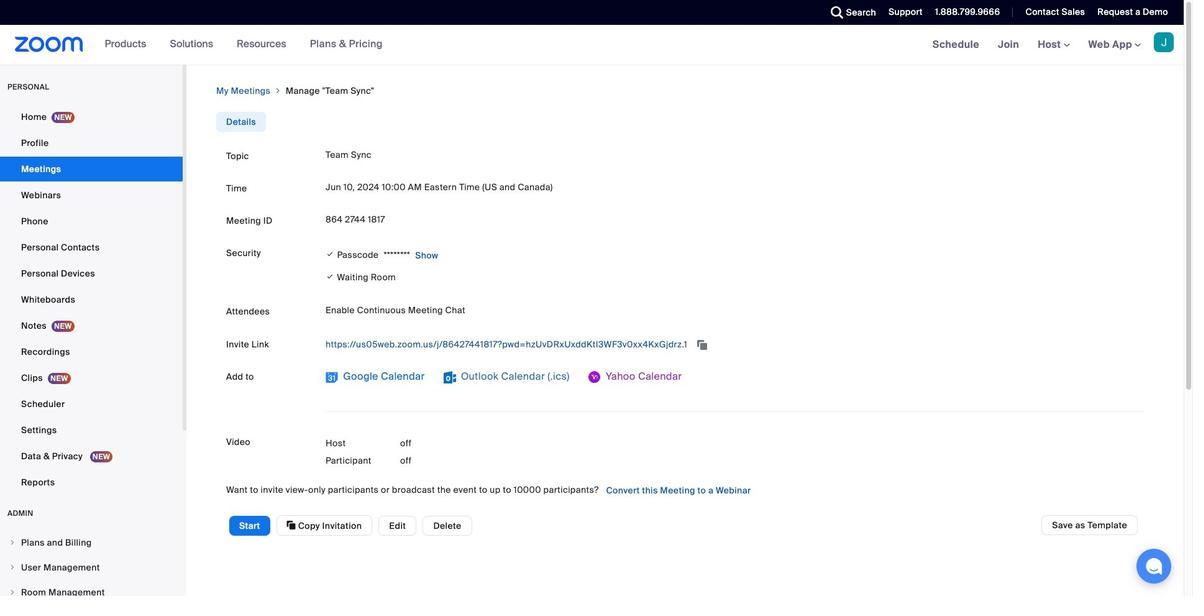 Task type: vqa. For each thing, say whether or not it's contained in the screenshot.
additional
no



Task type: locate. For each thing, give the bounding box(es) containing it.
1 vertical spatial right image
[[9, 589, 16, 596]]

1 vertical spatial right image
[[9, 564, 16, 571]]

right image
[[274, 85, 282, 97], [9, 589, 16, 596]]

1 vertical spatial menu item
[[0, 556, 183, 579]]

right image
[[9, 539, 16, 546], [9, 564, 16, 571]]

meetings navigation
[[923, 25, 1184, 65]]

copy image
[[287, 520, 296, 531]]

0 vertical spatial menu item
[[0, 531, 183, 554]]

2 right image from the top
[[9, 564, 16, 571]]

2 vertical spatial menu item
[[0, 580, 183, 596]]

zoom logo image
[[15, 37, 83, 52]]

tab
[[216, 112, 266, 132]]

0 vertical spatial right image
[[274, 85, 282, 97]]

0 vertical spatial checked image
[[326, 248, 335, 260]]

3 menu item from the top
[[0, 580, 183, 596]]

personal menu menu
[[0, 104, 183, 496]]

1 vertical spatial checked image
[[326, 270, 335, 283]]

checked image
[[326, 248, 335, 260], [326, 270, 335, 283]]

product information navigation
[[83, 25, 392, 65]]

menu item
[[0, 531, 183, 554], [0, 556, 183, 579], [0, 580, 183, 596]]

add to outlook calendar (.ics) image
[[443, 371, 456, 383]]

banner
[[0, 25, 1184, 65]]

0 horizontal spatial right image
[[9, 589, 16, 596]]

manage my meeting tab control tab list
[[216, 112, 266, 132]]

copy url image
[[696, 341, 708, 349]]

1 right image from the top
[[9, 539, 16, 546]]

2 checked image from the top
[[326, 270, 335, 283]]

manage team sync navigation
[[216, 85, 1154, 97]]

1 horizontal spatial right image
[[274, 85, 282, 97]]

0 vertical spatial right image
[[9, 539, 16, 546]]



Task type: describe. For each thing, give the bounding box(es) containing it.
1 menu item from the top
[[0, 531, 183, 554]]

2 menu item from the top
[[0, 556, 183, 579]]

admin menu menu
[[0, 531, 183, 596]]

add to google calendar image
[[326, 371, 338, 383]]

add to yahoo calendar image
[[588, 371, 601, 383]]

profile picture image
[[1154, 32, 1174, 52]]

open chat image
[[1145, 557, 1163, 575]]

right image inside menu item
[[9, 589, 16, 596]]

1 checked image from the top
[[326, 248, 335, 260]]



